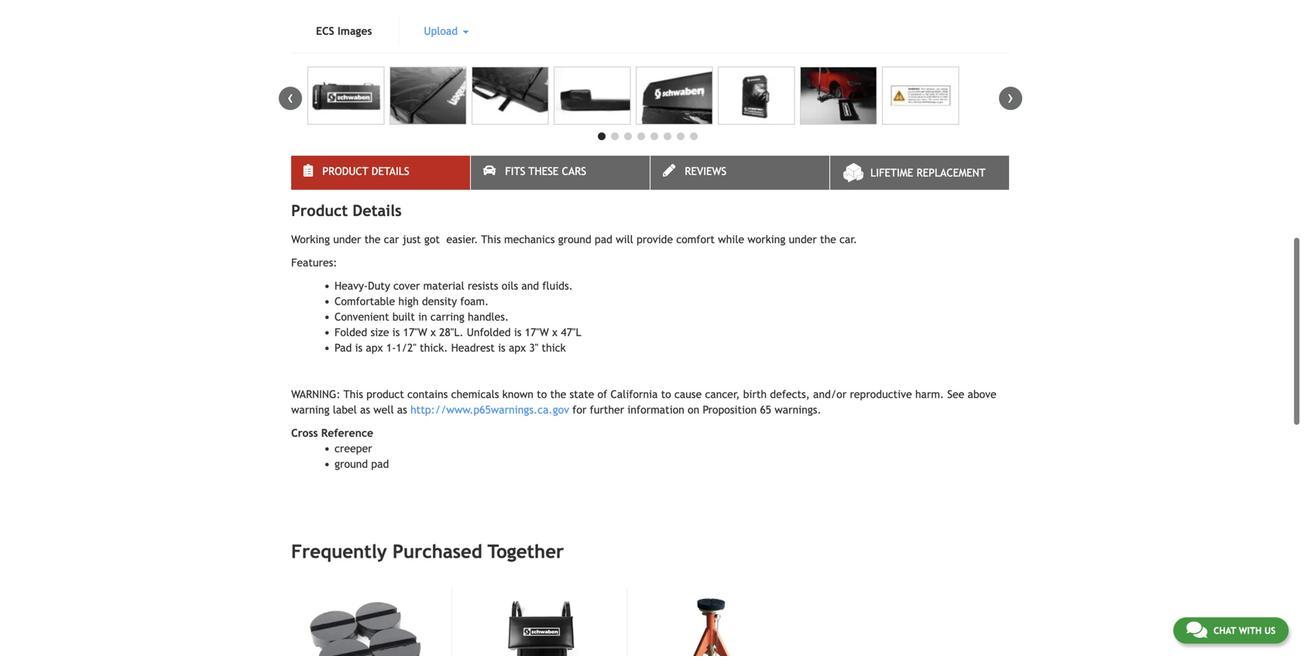 Task type: vqa. For each thing, say whether or not it's contained in the screenshot.
Performance within "Performance Polyurethane Rear Differential Bushing Set - Front Position Transmit more power to the ground and eliminate driveline slop"
no



Task type: describe. For each thing, give the bounding box(es) containing it.
unfolded
[[467, 326, 511, 338]]

comfort
[[676, 233, 715, 246]]

1 under from the left
[[333, 233, 361, 246]]

fits
[[505, 165, 525, 177]]

birth
[[743, 388, 767, 400]]

see
[[948, 388, 965, 400]]

warning: this product contains chemicals known to the state of california to cause cancer, birth defects, and/or reproductive harm. see above warning label as well as
[[291, 388, 997, 416]]

car
[[384, 233, 399, 246]]

1-
[[386, 342, 396, 354]]

warning:
[[291, 388, 340, 400]]

reference
[[321, 427, 373, 439]]

lifetime replacement link
[[830, 156, 1009, 190]]

frequently
[[291, 541, 387, 562]]

resists
[[468, 280, 498, 292]]

frequently purchased together
[[291, 541, 564, 562]]

5 es#2863419 - 013063sch01a - mechanic's folding ground pad - say no to cardboard forever - schwaben - audi bmw volkswagen mercedes benz mini porsche image from the left
[[636, 67, 713, 125]]

47"l
[[561, 326, 581, 338]]

further
[[590, 404, 624, 416]]

fits these cars
[[505, 165, 586, 177]]

chemicals
[[451, 388, 499, 400]]

pad
[[335, 342, 352, 354]]

warning
[[291, 404, 330, 416]]

label
[[333, 404, 357, 416]]

reviews
[[685, 165, 727, 177]]

cross reference creeper ground pad
[[291, 427, 389, 470]]

information
[[628, 404, 685, 416]]

cover
[[393, 280, 420, 292]]

lifetime replacement
[[871, 167, 986, 179]]

upload button
[[399, 15, 494, 46]]

convenient
[[335, 311, 389, 323]]

heavy-
[[335, 280, 368, 292]]

replacement
[[917, 167, 986, 179]]

working under the car just got  easier. this mechanics ground pad will provide comfort while working under the car.
[[291, 233, 857, 246]]

creeper
[[335, 442, 372, 455]]

2 as from the left
[[397, 404, 407, 416]]

is right unfolded
[[514, 326, 522, 338]]

1 apx from the left
[[366, 342, 383, 354]]

duty
[[368, 280, 390, 292]]

high
[[398, 295, 419, 307]]

these
[[529, 165, 559, 177]]

cause
[[675, 388, 702, 400]]

2 apx from the left
[[509, 342, 526, 354]]

us
[[1265, 625, 1276, 636]]

fluids.
[[542, 280, 573, 292]]

4 es#2863419 - 013063sch01a - mechanic's folding ground pad - say no to cardboard forever - schwaben - audi bmw volkswagen mercedes benz mini porsche image from the left
[[554, 67, 631, 125]]

1/2"
[[396, 342, 417, 354]]

0 vertical spatial this
[[481, 233, 501, 246]]

purchased
[[393, 541, 482, 562]]

well
[[374, 404, 394, 416]]

http://www.p65warnings.ca.gov for further information on proposition 65 warnings.
[[411, 404, 822, 416]]

1 es#2863419 - 013063sch01a - mechanic's folding ground pad - say no to cardboard forever - schwaben - audi bmw volkswagen mercedes benz mini porsche image from the left
[[308, 67, 384, 125]]

images
[[338, 25, 372, 37]]

cross
[[291, 427, 318, 439]]

reproductive
[[850, 388, 912, 400]]

0 vertical spatial pad
[[595, 233, 613, 246]]

just
[[402, 233, 421, 246]]

3 es#2863419 - 013063sch01a - mechanic's folding ground pad - say no to cardboard forever - schwaben - audi bmw volkswagen mercedes benz mini porsche image from the left
[[472, 67, 549, 125]]

carring
[[431, 311, 465, 323]]

1 as from the left
[[360, 404, 370, 416]]

headrest
[[451, 342, 495, 354]]

and
[[521, 280, 539, 292]]

2 horizontal spatial the
[[820, 233, 836, 246]]

28"l.
[[439, 326, 464, 338]]

known
[[502, 388, 534, 400]]

comments image
[[1187, 620, 1208, 639]]

upload
[[424, 25, 461, 37]]

the inside warning: this product contains chemicals known to the state of california to cause cancer, birth defects, and/or reproductive harm. see above warning label as well as
[[550, 388, 566, 400]]

material
[[423, 280, 464, 292]]

mechanics
[[504, 233, 555, 246]]

is up 1-
[[392, 326, 400, 338]]

chat with us link
[[1173, 617, 1289, 644]]

0 vertical spatial product
[[322, 165, 368, 177]]

working
[[291, 233, 330, 246]]

defects,
[[770, 388, 810, 400]]

car.
[[840, 233, 857, 246]]

with
[[1239, 625, 1262, 636]]

contains
[[407, 388, 448, 400]]

fits these cars link
[[471, 156, 650, 190]]

above
[[968, 388, 997, 400]]

6 es#2863419 - 013063sch01a - mechanic's folding ground pad - say no to cardboard forever - schwaben - audi bmw volkswagen mercedes benz mini porsche image from the left
[[718, 67, 795, 125]]

handles.
[[468, 311, 509, 323]]

together
[[488, 541, 564, 562]]

› link
[[999, 87, 1022, 110]]

0 horizontal spatial the
[[365, 233, 381, 246]]

of
[[598, 388, 607, 400]]

built
[[393, 311, 415, 323]]



Task type: locate. For each thing, give the bounding box(es) containing it.
this left mechanics
[[481, 233, 501, 246]]

0 vertical spatial product details
[[322, 165, 409, 177]]

pad inside cross reference creeper ground pad
[[371, 458, 389, 470]]

padded creeper seat / stool with tool tray image
[[468, 587, 610, 656]]

1 horizontal spatial apx
[[509, 342, 526, 354]]

‹ link
[[279, 87, 302, 110]]

0 horizontal spatial x
[[431, 326, 436, 338]]

0 horizontal spatial this
[[344, 388, 363, 400]]

7 es#2863419 - 013063sch01a - mechanic's folding ground pad - say no to cardboard forever - schwaben - audi bmw volkswagen mercedes benz mini porsche image from the left
[[800, 67, 877, 125]]

and/or
[[813, 388, 847, 400]]

x
[[431, 326, 436, 338], [552, 326, 558, 338]]

2 to from the left
[[661, 388, 671, 400]]

comfortable
[[335, 295, 395, 307]]

ecs images
[[316, 25, 372, 37]]

1 horizontal spatial x
[[552, 326, 558, 338]]

2 under from the left
[[789, 233, 817, 246]]

ecs images link
[[291, 15, 397, 46]]

pad
[[595, 233, 613, 246], [371, 458, 389, 470]]

thick
[[542, 342, 566, 354]]

to up the information
[[661, 388, 671, 400]]

6-ton wide base professional jack stand - priced each image
[[643, 587, 785, 656]]

17"w down in
[[403, 326, 427, 338]]

x up thick.
[[431, 326, 436, 338]]

0 horizontal spatial ground
[[335, 458, 368, 470]]

harm.
[[915, 388, 944, 400]]

0 horizontal spatial 17"w
[[403, 326, 427, 338]]

product
[[322, 165, 368, 177], [291, 201, 348, 220]]

1 to from the left
[[537, 388, 547, 400]]

as left well
[[360, 404, 370, 416]]

pad down creeper
[[371, 458, 389, 470]]

the
[[365, 233, 381, 246], [820, 233, 836, 246], [550, 388, 566, 400]]

es#2863419 - 013063sch01a - mechanic's folding ground pad - say no to cardboard forever - schwaben - audi bmw volkswagen mercedes benz mini porsche image
[[308, 67, 384, 125], [390, 67, 467, 125], [472, 67, 549, 125], [554, 67, 631, 125], [636, 67, 713, 125], [718, 67, 795, 125], [800, 67, 877, 125], [882, 67, 959, 125]]

0 horizontal spatial to
[[537, 388, 547, 400]]

got
[[424, 233, 440, 246]]

x up thick
[[552, 326, 558, 338]]

chat
[[1214, 625, 1236, 636]]

warnings.
[[775, 404, 822, 416]]

on
[[688, 404, 700, 416]]

apx
[[366, 342, 383, 354], [509, 342, 526, 354]]

this inside warning: this product contains chemicals known to the state of california to cause cancer, birth defects, and/or reproductive harm. see above warning label as well as
[[344, 388, 363, 400]]

1 horizontal spatial this
[[481, 233, 501, 246]]

8 es#2863419 - 013063sch01a - mechanic's folding ground pad - say no to cardboard forever - schwaben - audi bmw volkswagen mercedes benz mini porsche image from the left
[[882, 67, 959, 125]]

1 vertical spatial details
[[353, 201, 402, 220]]

http://www.p65warnings.ca.gov
[[411, 404, 569, 416]]

1 vertical spatial product details
[[291, 201, 402, 220]]

1 vertical spatial pad
[[371, 458, 389, 470]]

the left car
[[365, 233, 381, 246]]

1 horizontal spatial under
[[789, 233, 817, 246]]

the left state
[[550, 388, 566, 400]]

1 horizontal spatial 17"w
[[525, 326, 549, 338]]

in
[[418, 311, 427, 323]]

product details up car
[[322, 165, 409, 177]]

is down unfolded
[[498, 342, 506, 354]]

pad left will
[[595, 233, 613, 246]]

product details
[[322, 165, 409, 177], [291, 201, 402, 220]]

foam.
[[460, 295, 489, 307]]

features:
[[291, 256, 337, 269]]

this up 'label' at left
[[344, 388, 363, 400]]

lifetime
[[871, 167, 913, 179]]

3"
[[529, 342, 539, 354]]

details
[[372, 165, 409, 177], [353, 201, 402, 220]]

ecs
[[316, 25, 334, 37]]

chat with us
[[1214, 625, 1276, 636]]

17"w up 3"
[[525, 326, 549, 338]]

2 x from the left
[[552, 326, 558, 338]]

1 horizontal spatial ground
[[558, 233, 592, 246]]

0 horizontal spatial pad
[[371, 458, 389, 470]]

the left the car.
[[820, 233, 836, 246]]

1 vertical spatial ground
[[335, 458, 368, 470]]

1 horizontal spatial to
[[661, 388, 671, 400]]

apx down "size"
[[366, 342, 383, 354]]

apx left 3"
[[509, 342, 526, 354]]

1 vertical spatial this
[[344, 388, 363, 400]]

1 vertical spatial product
[[291, 201, 348, 220]]

1 x from the left
[[431, 326, 436, 338]]

is right pad
[[355, 342, 363, 354]]

as
[[360, 404, 370, 416], [397, 404, 407, 416]]

product
[[366, 388, 404, 400]]

size
[[371, 326, 389, 338]]

for
[[573, 404, 587, 416]]

ground inside cross reference creeper ground pad
[[335, 458, 368, 470]]

http://www.p65warnings.ca.gov link
[[411, 404, 569, 416]]

this
[[481, 233, 501, 246], [344, 388, 363, 400]]

1 horizontal spatial as
[[397, 404, 407, 416]]

california
[[611, 388, 658, 400]]

0 vertical spatial details
[[372, 165, 409, 177]]

product details up working
[[291, 201, 402, 220]]

is
[[392, 326, 400, 338], [514, 326, 522, 338], [355, 342, 363, 354], [498, 342, 506, 354]]

schwaben set of 4 pinch weld protectors image
[[292, 587, 435, 656]]

while
[[718, 233, 744, 246]]

0 horizontal spatial under
[[333, 233, 361, 246]]

0 horizontal spatial as
[[360, 404, 370, 416]]

ground down creeper
[[335, 458, 368, 470]]

provide
[[637, 233, 673, 246]]

‹
[[287, 87, 294, 107]]

0 horizontal spatial apx
[[366, 342, 383, 354]]

thick.
[[420, 342, 448, 354]]

cars
[[562, 165, 586, 177]]

under
[[333, 233, 361, 246], [789, 233, 817, 246]]

state
[[570, 388, 594, 400]]

0 vertical spatial ground
[[558, 233, 592, 246]]

ground
[[558, 233, 592, 246], [335, 458, 368, 470]]

2 es#2863419 - 013063sch01a - mechanic's folding ground pad - say no to cardboard forever - schwaben - audi bmw volkswagen mercedes benz mini porsche image from the left
[[390, 67, 467, 125]]

›
[[1008, 87, 1014, 107]]

2 17"w from the left
[[525, 326, 549, 338]]

reviews link
[[651, 156, 830, 190]]

1 horizontal spatial the
[[550, 388, 566, 400]]

oils
[[502, 280, 518, 292]]

will
[[616, 233, 633, 246]]

1 17"w from the left
[[403, 326, 427, 338]]

ground right mechanics
[[558, 233, 592, 246]]

17"w
[[403, 326, 427, 338], [525, 326, 549, 338]]

density
[[422, 295, 457, 307]]

features: heavy-duty cover material resists oils and fluids. comfortable high density foam. convenient built in carring handles. folded size is 17"w x 28"l. unfolded is 17"w x 47"l pad is apx 1-1/2" thick. headrest is apx 3" thick
[[291, 256, 581, 354]]

as right well
[[397, 404, 407, 416]]

product details link
[[291, 156, 470, 190]]

to
[[537, 388, 547, 400], [661, 388, 671, 400]]

folded
[[335, 326, 367, 338]]

to right known
[[537, 388, 547, 400]]

working
[[748, 233, 786, 246]]

cancer,
[[705, 388, 740, 400]]

1 horizontal spatial pad
[[595, 233, 613, 246]]



